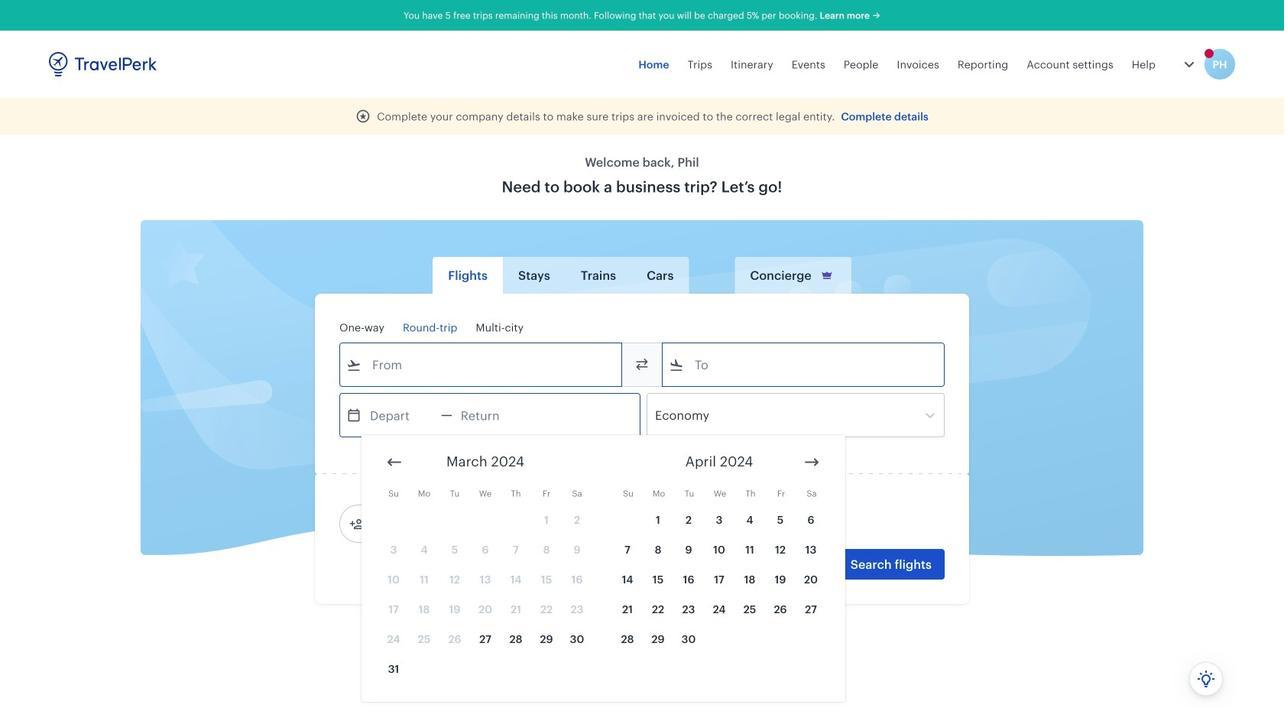 Task type: describe. For each thing, give the bounding box(es) containing it.
Return text field
[[453, 394, 532, 437]]

calendar application
[[362, 435, 1285, 702]]

choose friday, april 5, 2024 as your check-in date. it's available. image
[[766, 505, 795, 534]]

Depart text field
[[362, 394, 441, 437]]

choose friday, april 12, 2024 as your check-in date. it's available. image
[[766, 535, 795, 564]]

To search field
[[684, 353, 925, 377]]

move forward to switch to the next month. image
[[803, 453, 821, 471]]

choose saturday, april 6, 2024 as your check-in date. it's available. image
[[797, 505, 826, 534]]



Task type: vqa. For each thing, say whether or not it's contained in the screenshot.
tooltip
no



Task type: locate. For each thing, give the bounding box(es) containing it.
Add first traveler search field
[[365, 512, 524, 536]]

From search field
[[362, 353, 602, 377]]

choose saturday, april 13, 2024 as your check-in date. it's available. image
[[797, 535, 826, 564]]

move backward to switch to the previous month. image
[[385, 453, 404, 471]]



